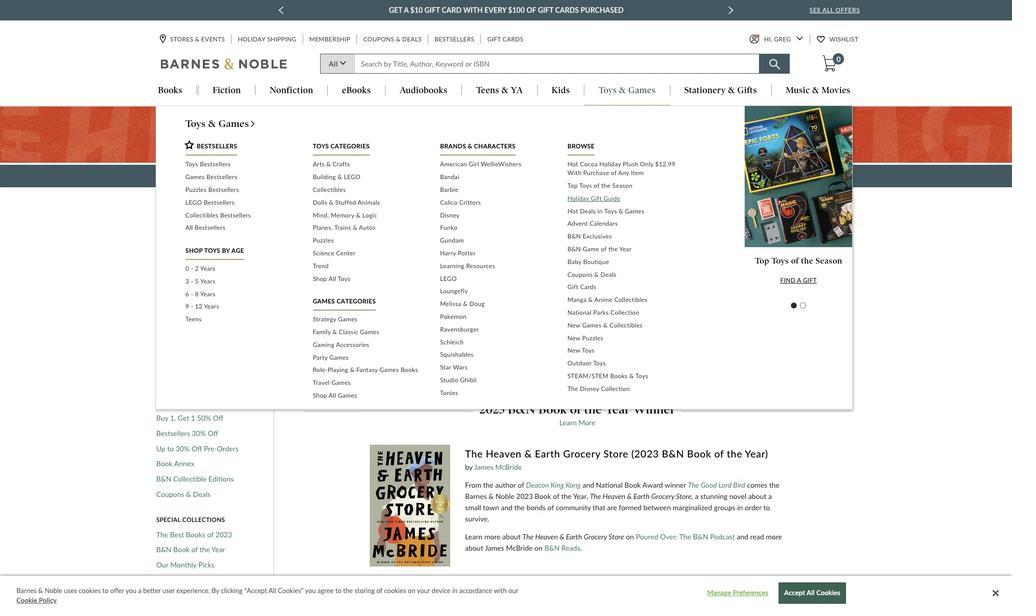 Task type: locate. For each thing, give the bounding box(es) containing it.
1 horizontal spatial find
[[780, 276, 796, 284]]

advent
[[568, 220, 588, 228]]

collections
[[182, 517, 225, 524]]

categories up strategy games 'link'
[[337, 298, 376, 306]]

0 horizontal spatial ya
[[183, 298, 191, 307]]

earth inside the heaven & earth grocery store (2023 b&n book of the year) by james mcbride
[[535, 448, 560, 460]]

all bestsellers link
[[185, 222, 297, 235]]

2 vertical spatial in
[[452, 587, 458, 595]]

1 vertical spatial with
[[568, 169, 582, 177]]

between
[[644, 504, 671, 512]]

1 vertical spatial in
[[737, 504, 743, 512]]

noble inside barnes & noble uses cookies to offer you a better user experience. by clicking "accept all cookies" you agree to the storing of cookies on your device in accordance with our cookie policy
[[45, 587, 62, 595]]

holiday gift guide link up 3
[[156, 267, 214, 276]]

shop all toys link
[[313, 273, 425, 286]]

b&n top 100 link
[[156, 283, 199, 292]]

learn inside 2023 b&n book of the year winner learn more
[[560, 418, 577, 427]]

find for find the perfect gift for everyone on your list shop our holiday gift guide
[[358, 171, 375, 181]]

a inside barnes & noble uses cookies to offer you a better user experience. by clicking "accept all cookies" you agree to the storing of cookies on your device in accordance with our cookie policy
[[138, 587, 141, 595]]

by left clicking
[[212, 587, 219, 595]]

0 horizontal spatial lego
[[185, 199, 202, 206]]

1 horizontal spatial discover
[[331, 224, 356, 232]]

2 vertical spatial special
[[156, 517, 181, 524]]

50% for 1
[[197, 414, 211, 423]]

6 - 8 years link
[[185, 288, 297, 301]]

categories for arts & crafts
[[331, 143, 370, 150]]

season inside hot cocoa holiday plush only $12.99 with purchase of any item top toys of the season holiday gift guide hot deals in toys & games advent calendars b&n exclusives b&n game of the year baby boutique coupons & deals gift cards manga & anime collectibles national parks collection new games & collectibles new puzzles new toys outdoor toys steam/stem books & toys the disney collection
[[613, 182, 633, 190]]

1 vertical spatial kids
[[156, 313, 170, 322]]

award
[[643, 481, 663, 490]]

by inside heading
[[222, 247, 230, 255]]

1 horizontal spatial coupons
[[363, 36, 394, 43]]

american girl welliewishers link
[[440, 159, 552, 171]]

a left "$10"
[[404, 6, 408, 14]]

the inside hot cocoa holiday plush only $12.99 with purchase of any item top toys of the season holiday gift guide hot deals in toys & games advent calendars b&n exclusives b&n game of the year baby boutique coupons & deals gift cards manga & anime collectibles national parks collection new games & collectibles new puzzles new toys outdoor toys steam/stem books & toys the disney collection
[[568, 385, 578, 393]]

teens inside teens & ya top 100 link
[[156, 298, 174, 307]]

the inside 2023 b&n book of the year winner learn more
[[584, 402, 602, 417]]

lego bestsellers link
[[185, 197, 297, 209]]

0 vertical spatial holiday gift guide link
[[568, 193, 680, 205]]

collectibles up shop toys by age
[[185, 211, 219, 219]]

bestsellers down card at top
[[435, 36, 475, 43]]

the down the "picks"
[[209, 576, 219, 585]]

soon up books by subject
[[182, 359, 198, 367]]

hot cocoa holiday plush only $12.99 with purchase of any item top toys of the season holiday gift guide hot deals in toys & games advent calendars b&n exclusives b&n game of the year baby boutique coupons & deals gift cards manga & anime collectibles national parks collection new games & collectibles new puzzles new toys outdoor toys steam/stem books & toys the disney collection
[[568, 161, 676, 393]]

now
[[440, 224, 453, 232]]

0 vertical spatial national
[[568, 309, 592, 317]]

- left 5
[[191, 278, 193, 285]]

season up find a gift
[[816, 256, 842, 266]]

0 vertical spatial lego
[[344, 173, 361, 181]]

all down membership link
[[329, 60, 338, 68]]

king
[[551, 481, 564, 490]]

collection down steam/stem books & toys link
[[601, 385, 630, 393]]

Search by Title, Author, Keyword or ISBN text field
[[354, 54, 760, 74]]

barnes inside barnes & noble uses cookies to offer you a better user experience. by clicking "accept all cookies" you agree to the storing of cookies on your device in accordance with our cookie policy
[[16, 587, 37, 595]]

1 vertical spatial special
[[156, 400, 181, 408]]

about for a
[[748, 492, 767, 501]]

mcbride left b&n reads link on the bottom right of page
[[506, 544, 533, 553]]

ny
[[156, 328, 166, 337]]

discover inside the book store discover the best books to read right now including trending titles, bookseller recommendations, new releases and more.
[[331, 224, 356, 232]]

kong
[[566, 481, 581, 490]]

coupons down collectible on the bottom left
[[156, 490, 184, 499]]

1 vertical spatial 50%
[[197, 414, 211, 423]]

2023 down collections
[[215, 531, 232, 539]]

50% for one
[[594, 360, 608, 369]]

b&n book of the year link
[[156, 546, 225, 555]]

in inside barnes & noble uses cookies to offer you a better user experience. by clicking "accept all cookies" you agree to the storing of cookies on your device in accordance with our cookie policy
[[452, 587, 458, 595]]

shop inside shop toys by age heading
[[185, 247, 203, 255]]

100 for b&n top 100
[[186, 283, 199, 291]]

2023 down tonies "link"
[[480, 402, 505, 417]]

formed
[[619, 504, 642, 512]]

cards up manga
[[580, 284, 597, 291]]

1 - from the top
[[191, 265, 193, 273]]

0 vertical spatial learn
[[560, 418, 577, 427]]

1 horizontal spatial teens
[[185, 316, 202, 323]]

fiction
[[213, 85, 241, 96]]

the left bonds at bottom right
[[515, 504, 525, 512]]

b&n reads link
[[545, 544, 580, 553]]

holiday shipping link
[[237, 35, 298, 44]]

2 more from the left
[[766, 533, 782, 542]]

you
[[126, 587, 136, 595], [305, 587, 316, 595]]

0 vertical spatial buy
[[535, 360, 547, 369]]

new
[[614, 224, 626, 232]]

0 for 0 - 2 years 3 - 5 years 6 - 8 years 9 - 12 years teens
[[185, 265, 189, 273]]

all up customer favorites
[[185, 224, 193, 232]]

shop inside arts & crafts building & lego collectibles dolls & stuffed animals mind, memory & logic planes, trains & autos puzzles science center trend shop all toys
[[313, 275, 327, 283]]

list containing strategy games
[[313, 314, 425, 403]]

2 vertical spatial get
[[178, 414, 189, 423]]

0 vertical spatial kids
[[552, 85, 570, 96]]

clicking
[[221, 587, 243, 595]]

collectibles bestsellers link
[[185, 209, 297, 222]]

ya left 'kids' button
[[511, 85, 523, 96]]

the up including
[[452, 203, 480, 223]]

up
[[156, 445, 165, 453]]

list for brands
[[440, 159, 552, 400]]

disney inside hot cocoa holiday plush only $12.99 with purchase of any item top toys of the season holiday gift guide hot deals in toys & games advent calendars b&n exclusives b&n game of the year baby boutique coupons & deals gift cards manga & anime collectibles national parks collection new games & collectibles new puzzles new toys outdoor toys steam/stem books & toys the disney collection
[[580, 385, 599, 393]]

discover up month
[[156, 576, 184, 585]]

coming up books by subject
[[156, 359, 180, 367]]

heaven for store
[[486, 448, 522, 460]]

strategy games link
[[313, 314, 425, 326]]

1 horizontal spatial learn
[[560, 418, 577, 427]]

1 vertical spatial get
[[565, 360, 577, 369]]

puzzles
[[185, 186, 207, 194], [313, 237, 334, 244], [582, 334, 604, 342]]

earth for store,
[[634, 492, 650, 501]]

lego inside the "american girl welliewishers bandai barbie calico critters disney funko gundam harry potter learning resources lego loungefly melissa & doug pokemon ravensburger schleich squishables star wars studio ghibli tonies"
[[440, 275, 457, 283]]

2 horizontal spatial noble
[[550, 590, 583, 605]]

classic
[[339, 328, 358, 336]]

0 horizontal spatial holiday gift guide link
[[156, 267, 214, 276]]

right
[[425, 224, 438, 232]]

guide down only
[[632, 171, 655, 181]]

0 horizontal spatial every
[[484, 6, 506, 14]]

the left best
[[358, 224, 367, 232]]

1 vertical spatial find
[[780, 276, 796, 284]]

outdoor toys link
[[568, 358, 680, 370]]

1 vertical spatial coupons
[[568, 271, 593, 279]]

of inside 'comes the barnes & noble 2023 book of the year,'
[[553, 492, 560, 501]]

a left better
[[138, 587, 141, 595]]

earth for store
[[535, 448, 560, 460]]

0 horizontal spatial read
[[410, 224, 423, 232]]

book up trending
[[484, 203, 520, 223]]

gift up manga
[[568, 284, 579, 291]]

0 vertical spatial teens
[[476, 85, 499, 96]]

family & classic games link
[[313, 326, 425, 339]]

cookies left "your"
[[384, 587, 406, 595]]

2023 up bonds at bottom right
[[516, 492, 533, 501]]

collectibles link
[[313, 184, 425, 197]]

ya left 12 at the left of the page
[[183, 298, 191, 307]]

2 hot from the top
[[568, 207, 578, 215]]

every inside buy one, get one 50% off books for every reader
[[573, 369, 590, 378]]

guide down top toys of the season "link"
[[604, 195, 621, 202]]

coupons & deals link down collectible on the bottom left
[[156, 490, 211, 499]]

of inside a stunning novel about a small town and the bonds of community that are formed between marginalized groups in order to survive.
[[548, 504, 554, 512]]

1 vertical spatial season
[[816, 256, 842, 266]]

0 vertical spatial grocery
[[563, 448, 601, 460]]

0 vertical spatial puzzles
[[185, 186, 207, 194]]

list containing 0 - 2 years
[[185, 263, 297, 326]]

purchased
[[581, 6, 624, 14]]

new puzzles link
[[568, 332, 680, 345]]

1 vertical spatial by
[[212, 587, 219, 595]]

and right podcast
[[737, 533, 749, 542]]

steam/stem
[[568, 372, 609, 380]]

deals
[[402, 36, 422, 43], [580, 207, 596, 215], [601, 271, 617, 279], [193, 490, 211, 499]]

heaven up 'are'
[[603, 492, 626, 501]]

list
[[523, 171, 537, 181]]

the inside the book store discover the best books to read right now including trending titles, bookseller recommendations, new releases and more.
[[452, 203, 480, 223]]

0 vertical spatial gift cards link
[[486, 35, 525, 44]]

national
[[568, 309, 592, 317], [596, 481, 623, 490]]

buy for buy one, get one 50% off books for every reader
[[535, 360, 547, 369]]

0 horizontal spatial about
[[465, 544, 483, 553]]

gift
[[424, 6, 440, 14], [538, 6, 553, 14], [487, 36, 501, 43], [423, 171, 438, 181], [614, 171, 629, 181], [591, 195, 602, 202], [182, 267, 194, 276], [803, 276, 817, 284], [568, 284, 579, 291]]

2023 left the 'our' at right
[[469, 590, 494, 605]]

strategy games family & classic games gaming accessories party games role-playing & fantasy games books travel games shop all games
[[313, 316, 418, 400]]

cookies"
[[278, 587, 304, 595]]

accessories
[[336, 341, 369, 349]]

find a gift link
[[780, 276, 817, 284]]

1 horizontal spatial by
[[222, 247, 230, 255]]

earth up reads
[[566, 533, 582, 542]]

100 for kids top 100
[[185, 313, 197, 322]]

see
[[810, 6, 821, 14]]

year left manage
[[661, 590, 686, 605]]

to right up at the bottom of page
[[167, 445, 174, 453]]

shop toys by age heading
[[185, 247, 244, 260]]

2023 inside 'comes the barnes & noble 2023 book of the year,'
[[516, 492, 533, 501]]

bookseller
[[526, 224, 556, 232]]

coming soon icon image
[[413, 286, 523, 358]]

2 vertical spatial teens
[[185, 316, 202, 323]]

& inside 'comes the barnes & noble 2023 book of the year,'
[[489, 492, 494, 501]]

schleich
[[440, 338, 464, 346]]

1 vertical spatial store
[[604, 448, 629, 460]]

of inside barnes & noble uses cookies to offer you a better user experience. by clicking "accept all cookies" you agree to the storing of cookies on your device in accordance with our cookie policy
[[377, 587, 383, 595]]

and inside a stunning novel about a small town and the bonds of community that are formed between marginalized groups in order to survive.
[[501, 504, 513, 512]]

list containing hot cocoa holiday plush only $12.99 with purchase of any item
[[568, 159, 680, 396]]

off inside buy one, get one 50% off books for every reader
[[610, 360, 621, 369]]

deals down "$10"
[[402, 36, 422, 43]]

the down bonds at bottom right
[[523, 533, 534, 542]]

2 horizontal spatial coupons
[[568, 271, 593, 279]]

1 horizontal spatial national
[[596, 481, 623, 490]]

new releases down times®
[[156, 343, 200, 352]]

and up the year,
[[583, 481, 594, 490]]

0 inside dropdown button
[[837, 55, 841, 64]]

0 vertical spatial 30%
[[192, 429, 206, 438]]

user image
[[750, 35, 759, 44]]

30% up annex
[[176, 445, 190, 453]]

0 vertical spatial coupons & deals
[[363, 36, 422, 43]]

0 vertical spatial by
[[178, 374, 185, 383]]

1 horizontal spatial 50%
[[594, 360, 608, 369]]

list containing arts & crafts
[[313, 159, 425, 286]]

year up the "picks"
[[212, 546, 225, 554]]

get for buy 1, get 1 50% off
[[178, 414, 189, 423]]

the best books of 2023 link
[[156, 531, 232, 540]]

1 horizontal spatial buy
[[535, 360, 547, 369]]

grocery for store,
[[651, 492, 675, 501]]

noble
[[496, 492, 515, 501], [45, 587, 62, 595], [550, 590, 583, 605]]

science center link
[[313, 247, 425, 260]]

buy 1, get 1 50% off
[[156, 414, 224, 423]]

trend link
[[313, 260, 425, 273]]

all inside barnes & noble uses cookies to offer you a better user experience. by clicking "accept all cookies" you agree to the storing of cookies on your device in accordance with our cookie policy
[[269, 587, 276, 595]]

with down cocoa
[[568, 169, 582, 177]]

new releases icon image
[[304, 286, 413, 358]]

holiday up "any"
[[600, 161, 621, 168]]

0 horizontal spatial disney
[[440, 211, 460, 219]]

toys categories heading
[[313, 143, 370, 156]]

deals inside the book store main content
[[193, 490, 211, 499]]

heaven inside the heaven & earth grocery store (2023 b&n book of the year) by james mcbride
[[486, 448, 522, 460]]

doug
[[470, 300, 485, 308]]

the up the "picks"
[[200, 546, 210, 554]]

about inside a stunning novel about a small town and the bonds of community that are formed between marginalized groups in order to survive.
[[748, 492, 767, 501]]

0 vertical spatial special
[[534, 257, 573, 271]]

get for buy one, get one 50% off books for every reader
[[565, 360, 577, 369]]

list for toys
[[313, 159, 425, 286]]

to right order
[[764, 504, 770, 512]]

grocery for store
[[563, 448, 601, 460]]

survive.
[[465, 515, 489, 524]]

2 vertical spatial 100
[[185, 313, 197, 322]]

1 horizontal spatial lego
[[344, 173, 361, 181]]

that
[[593, 504, 606, 512]]

list containing american girl welliewishers
[[440, 159, 552, 400]]

including
[[454, 224, 481, 232]]

0 horizontal spatial coupons & deals
[[156, 490, 211, 499]]

1 vertical spatial coupons & deals
[[156, 490, 211, 499]]

teens up barnes & noble book of the year! the heaven & earth grocery store. shop now 'image'
[[476, 85, 499, 96]]

all right "accept
[[269, 587, 276, 595]]

mcbride inside and read more about james mcbride on
[[506, 544, 533, 553]]

from the author of deacon king kong and national book award winner the good lord bird
[[465, 481, 745, 490]]

0 horizontal spatial teens
[[156, 298, 174, 307]]

0 horizontal spatial more
[[484, 533, 501, 542]]

0 horizontal spatial by
[[178, 374, 185, 383]]

grocery inside the heaven & earth grocery store (2023 b&n book of the year) by james mcbride
[[563, 448, 601, 460]]

buy 1, get 1 50% off link
[[156, 414, 224, 423]]

editions
[[208, 475, 234, 484]]

times®
[[168, 328, 192, 337]]

next slide / item image
[[728, 6, 734, 14]]

learn down survive.
[[465, 533, 483, 542]]

barnes inside 'comes the barnes & noble 2023 book of the year,'
[[465, 492, 487, 501]]

None field
[[354, 54, 760, 74]]

all inside arts & crafts building & lego collectibles dolls & stuffed animals mind, memory & logic planes, trains & autos puzzles science center trend shop all toys
[[329, 275, 336, 283]]

barnes & noble uses cookies to offer you a better user experience. by clicking "accept all cookies" you agree to the storing of cookies on your device in accordance with our cookie policy
[[16, 587, 518, 605]]

1 horizontal spatial 30%
[[192, 429, 206, 438]]

list for games
[[313, 314, 425, 403]]

welliewishers
[[481, 161, 522, 168]]

search image
[[769, 59, 780, 70]]

you left the agree
[[305, 587, 316, 595]]

orders
[[217, 445, 239, 453]]

games inside button
[[629, 85, 656, 96]]

list
[[185, 159, 297, 235], [313, 159, 425, 286], [440, 159, 552, 400], [568, 159, 680, 396], [185, 263, 297, 326], [313, 314, 425, 403]]

games inside toys bestsellers games bestsellers puzzles bestsellers lego bestsellers collectibles bestsellers all bestsellers
[[185, 173, 205, 181]]

manage preferences button
[[706, 584, 770, 604]]

hot up advent
[[568, 207, 578, 215]]

ya inside button
[[511, 85, 523, 96]]

mcbride up author
[[495, 463, 522, 472]]

american
[[440, 161, 467, 168]]

0 horizontal spatial puzzles
[[185, 186, 207, 194]]

2 vertical spatial coupons & deals link
[[156, 490, 211, 499]]

special for special sections
[[534, 257, 573, 271]]

for down outdoor
[[562, 369, 571, 378]]

a stunning novel about a small town and the bonds of community that are formed between marginalized groups in order to survive.
[[465, 492, 772, 524]]

0 horizontal spatial coming soon link
[[156, 359, 198, 368]]

coupons inside the book store main content
[[156, 490, 184, 499]]

earth up deacon king kong link
[[535, 448, 560, 460]]

0 horizontal spatial kids
[[156, 313, 170, 322]]

teens for teens & ya top 100
[[156, 298, 174, 307]]

find down arts & crafts link
[[358, 171, 375, 181]]

coupons & deals down "$10"
[[363, 36, 422, 43]]

0 vertical spatial collection
[[611, 309, 640, 317]]

2 vertical spatial lego
[[440, 275, 457, 283]]

more inside and read more about james mcbride on
[[766, 533, 782, 542]]

1 horizontal spatial ya
[[511, 85, 523, 96]]

by left age
[[222, 247, 230, 255]]

year inside 2023 b&n book of the year winner learn more
[[605, 402, 630, 417]]

0 inside 0 - 2 years 3 - 5 years 6 - 8 years 9 - 12 years teens
[[185, 265, 189, 273]]

1 vertical spatial national
[[596, 481, 623, 490]]

50% inside buy one, get one 50% off books for every reader
[[594, 360, 608, 369]]

audiobooks
[[400, 85, 448, 96]]

calendars
[[590, 220, 618, 228]]

1 horizontal spatial every
[[573, 369, 590, 378]]

privacy alert dialog
[[0, 576, 1012, 612]]

animals
[[358, 199, 380, 206]]

guide up 5
[[196, 267, 214, 276]]

& inside barnes & noble uses cookies to offer you a better user experience. by clicking "accept all cookies" you agree to the storing of cookies on your device in accordance with our cookie policy
[[38, 587, 43, 595]]

lego down crafts
[[344, 173, 361, 181]]

find inside the book store main content
[[358, 171, 375, 181]]

coupons
[[363, 36, 394, 43], [568, 271, 593, 279], [156, 490, 184, 499]]

new toys link
[[568, 345, 680, 358]]

coming down squishables
[[447, 360, 471, 369]]

0 horizontal spatial cookies
[[79, 587, 101, 595]]

year inside hot cocoa holiday plush only $12.99 with purchase of any item top toys of the season holiday gift guide hot deals in toys & games advent calendars b&n exclusives b&n game of the year baby boutique coupons & deals gift cards manga & anime collectibles national parks collection new games & collectibles new puzzles new toys outdoor toys steam/stem books & toys the disney collection
[[620, 245, 632, 253]]

2 horizontal spatial about
[[748, 492, 767, 501]]

new
[[568, 322, 581, 329], [568, 334, 581, 342], [156, 343, 171, 352], [568, 347, 581, 355], [337, 360, 352, 369]]

0 vertical spatial store
[[524, 203, 561, 223]]

cards down $100
[[503, 36, 524, 43]]

shop down travel at the left bottom of page
[[313, 392, 327, 400]]

1 vertical spatial guide
[[604, 195, 621, 202]]

0 vertical spatial 100
[[186, 283, 199, 291]]

buy inside buy one, get one 50% off books for every reader
[[535, 360, 547, 369]]

the best books of 2023
[[156, 531, 232, 539]]

picks
[[198, 561, 215, 570]]

the inside the book store discover the best books to read right now including trending titles, bookseller recommendations, new releases and more.
[[358, 224, 367, 232]]

1 vertical spatial by
[[465, 463, 473, 472]]

deacon king kong link
[[526, 481, 581, 490]]

1 vertical spatial releases
[[353, 360, 381, 369]]

the up find a gift
[[801, 256, 813, 266]]

noble inside 'comes the barnes & noble 2023 book of the year,'
[[496, 492, 515, 501]]

releases down ny times® bestsellers link
[[173, 343, 200, 352]]

signed books icon image
[[742, 286, 851, 358]]

12
[[195, 303, 203, 311]]

collection down manga & anime collectibles link
[[611, 309, 640, 317]]

read down order
[[750, 533, 764, 542]]

to right books
[[402, 224, 409, 232]]

1 horizontal spatial earth
[[566, 533, 582, 542]]

squishables link
[[440, 349, 552, 362]]

0 horizontal spatial national
[[568, 309, 592, 317]]

0 horizontal spatial barnes
[[16, 587, 37, 595]]

games inside heading
[[313, 298, 335, 306]]

collectibles down the building
[[313, 186, 346, 194]]

0 horizontal spatial new releases
[[156, 343, 200, 352]]

our
[[509, 587, 518, 595]]

shop inside the book store main content
[[544, 171, 563, 181]]

0 horizontal spatial you
[[126, 587, 136, 595]]

1 horizontal spatial heaven
[[535, 533, 558, 542]]

all down trend
[[329, 275, 336, 283]]

2023 inside 2023 b&n book of the year winner learn more
[[480, 402, 505, 417]]

2 vertical spatial about
[[465, 544, 483, 553]]

the inside the heaven & earth grocery store (2023 b&n book of the year) by james mcbride
[[465, 448, 483, 460]]

book up learn more link
[[539, 402, 567, 417]]

game
[[583, 245, 599, 253]]

resources
[[466, 262, 495, 270]]

$10
[[410, 6, 423, 14]]

guide
[[632, 171, 655, 181], [604, 195, 621, 202], [196, 267, 214, 276]]

games categories heading
[[313, 298, 376, 311]]

4 - from the top
[[191, 303, 193, 311]]

learn left more
[[560, 418, 577, 427]]

the down steam/stem at the right of the page
[[568, 385, 578, 393]]

grocery down that on the right bottom of the page
[[584, 533, 607, 542]]

hot left cocoa
[[568, 161, 578, 168]]

deals down b&n collectible editions link
[[193, 490, 211, 499]]

coupons & deals down collectible on the bottom left
[[156, 490, 211, 499]]

reader
[[592, 369, 614, 378]]

more
[[484, 533, 501, 542], [766, 533, 782, 542]]

to inside the book store discover the best books to read right now including trending titles, bookseller recommendations, new releases and more.
[[402, 224, 409, 232]]

discover
[[331, 224, 356, 232], [156, 576, 184, 585]]

kids inside button
[[552, 85, 570, 96]]

books inside hot cocoa holiday plush only $12.99 with purchase of any item top toys of the season holiday gift guide hot deals in toys & games advent calendars b&n exclusives b&n game of the year baby boutique coupons & deals gift cards manga & anime collectibles national parks collection new games & collectibles new puzzles new toys outdoor toys steam/stem books & toys the disney collection
[[610, 372, 628, 380]]

the right from
[[483, 481, 494, 490]]

grocery down learn more link
[[563, 448, 601, 460]]

discover down memory
[[331, 224, 356, 232]]

1 you from the left
[[126, 587, 136, 595]]

2 vertical spatial puzzles
[[582, 334, 604, 342]]

b&n inside the heaven & earth grocery store (2023 b&n book of the year) by james mcbride
[[662, 448, 684, 460]]

year down b&n exclusives link
[[620, 245, 632, 253]]

special up 1,
[[156, 400, 181, 408]]

any
[[618, 169, 629, 177]]

0 vertical spatial james
[[474, 463, 494, 472]]

discover inside discover pick of the month
[[156, 576, 184, 585]]

on inside barnes & noble uses cookies to offer you a better user experience. by clicking "accept all cookies" you agree to the storing of cookies on your device in accordance with our cookie policy
[[408, 587, 415, 595]]

0 horizontal spatial in
[[452, 587, 458, 595]]

and read more about james mcbride on
[[465, 533, 782, 553]]

in inside a stunning novel about a small town and the bonds of community that are formed between marginalized groups in order to survive.
[[737, 504, 743, 512]]

0 vertical spatial disney
[[440, 211, 460, 219]]

audiobooks button
[[386, 85, 462, 97]]

2 horizontal spatial heaven
[[603, 492, 626, 501]]

categories for strategy games
[[337, 298, 376, 306]]

the heaven & earth grocery store (2023 b&n book of the year) image
[[370, 445, 450, 567]]

0 horizontal spatial cards
[[503, 36, 524, 43]]

music & movies
[[786, 85, 851, 96]]

and inside and read more about james mcbride on
[[737, 533, 749, 542]]

(2023
[[632, 448, 659, 460]]

top
[[568, 182, 578, 190], [755, 256, 769, 266], [173, 283, 185, 291], [193, 298, 204, 307], [171, 313, 183, 322]]

b&n down book annex link
[[156, 475, 171, 484]]

1 vertical spatial 0
[[185, 265, 189, 273]]

1 vertical spatial discover
[[156, 576, 184, 585]]

kids inside the book store main content
[[156, 313, 170, 322]]

2 horizontal spatial get
[[565, 360, 577, 369]]

more
[[579, 418, 596, 427]]

get left 1
[[178, 414, 189, 423]]

0 vertical spatial read
[[410, 224, 423, 232]]

disney down steam/stem at the right of the page
[[580, 385, 599, 393]]

holiday left shipping
[[238, 36, 266, 43]]

get inside buy one, get one 50% off books for every reader
[[565, 360, 577, 369]]

3 - from the top
[[191, 290, 193, 298]]

2 you from the left
[[305, 587, 316, 595]]

store inside the heaven & earth grocery store (2023 b&n book of the year) by james mcbride
[[604, 448, 629, 460]]

puzzles up science
[[313, 237, 334, 244]]

1 horizontal spatial noble
[[496, 492, 515, 501]]

30% inside bestsellers 30% off link
[[192, 429, 206, 438]]

find for find a gift
[[780, 276, 796, 284]]



Task type: vqa. For each thing, say whether or not it's contained in the screenshot.
leftmost FOR
yes



Task type: describe. For each thing, give the bounding box(es) containing it.
buy one, get one 50% off books for every reader link
[[523, 286, 632, 384]]

2 horizontal spatial guide
[[632, 171, 655, 181]]

gift down top toys of the season
[[803, 276, 817, 284]]

brands & characters heading
[[440, 143, 516, 156]]

memory
[[331, 211, 354, 219]]

guide inside hot cocoa holiday plush only $12.99 with purchase of any item top toys of the season holiday gift guide hot deals in toys & games advent calendars b&n exclusives b&n game of the year baby boutique coupons & deals gift cards manga & anime collectibles national parks collection new games & collectibles new puzzles new toys outdoor toys steam/stem books & toys the disney collection
[[604, 195, 621, 202]]

the heaven & earth grocery store,
[[590, 492, 693, 501]]

bestsellers 30% off link
[[156, 429, 218, 438]]

buy for buy 1, get 1 50% off
[[156, 414, 168, 423]]

only
[[640, 161, 654, 168]]

bonds
[[527, 504, 546, 512]]

national inside the book store main content
[[596, 481, 623, 490]]

toys & games button
[[585, 85, 670, 106]]

off up pre-
[[208, 429, 218, 438]]

0 horizontal spatial soon
[[182, 359, 198, 367]]

0 for 0
[[837, 55, 841, 64]]

0 button
[[822, 53, 845, 72]]

the down arts & crafts link
[[377, 171, 390, 181]]

device
[[432, 587, 451, 595]]

bestsellers down 1,
[[156, 429, 190, 438]]

ravensburger
[[440, 326, 479, 333]]

1 horizontal spatial releases
[[353, 360, 381, 369]]

toys inside toys bestsellers games bestsellers puzzles bestsellers lego bestsellers collectibles bestsellers all bestsellers
[[185, 161, 198, 168]]

9 - 12 years link
[[185, 301, 297, 314]]

on down american girl welliewishers link at the top of the page
[[492, 171, 502, 181]]

b&n down advent
[[568, 233, 581, 240]]

a down top toys of the season
[[797, 276, 801, 284]]

3 - 5 years link
[[185, 276, 297, 288]]

0 horizontal spatial gift cards link
[[486, 35, 525, 44]]

to right the agree
[[335, 587, 342, 595]]

our inside our monthly picks "link"
[[156, 561, 168, 570]]

teens inside 0 - 2 years 3 - 5 years 6 - 8 years 9 - 12 years teens
[[185, 316, 202, 323]]

bestsellers down bestsellers heading
[[200, 161, 231, 168]]

collectibles inside toys bestsellers games bestsellers puzzles bestsellers lego bestsellers collectibles bestsellers all bestsellers
[[185, 211, 219, 219]]

book inside the heaven & earth grocery store (2023 b&n book of the year) by james mcbride
[[687, 448, 712, 460]]

kids for kids
[[552, 85, 570, 96]]

in inside hot cocoa holiday plush only $12.99 with purchase of any item top toys of the season holiday gift guide hot deals in toys & games advent calendars b&n exclusives b&n game of the year baby boutique coupons & deals gift cards manga & anime collectibles national parks collection new games & collectibles new puzzles new toys outdoor toys steam/stem books & toys the disney collection
[[598, 207, 603, 215]]

1 horizontal spatial cards
[[555, 6, 579, 14]]

customer favorites
[[156, 254, 226, 261]]

teens for teens & ya
[[476, 85, 499, 96]]

b&n top 100
[[156, 283, 199, 291]]

puzzles inside arts & crafts building & lego collectibles dolls & stuffed animals mind, memory & logic planes, trains & autos puzzles science center trend shop all toys
[[313, 237, 334, 244]]

town
[[483, 504, 499, 512]]

special for special values
[[156, 400, 181, 408]]

hi, greg
[[764, 36, 791, 43]]

30% inside up to 30% off pre-orders link
[[176, 445, 190, 453]]

special values
[[156, 400, 206, 408]]

party games link
[[313, 352, 425, 365]]

center
[[336, 250, 356, 257]]

1 more from the left
[[484, 533, 501, 542]]

off left pre-
[[192, 445, 202, 453]]

& inside the heaven & earth grocery store (2023 b&n book of the year) by james mcbride
[[525, 448, 532, 460]]

deals up advent
[[580, 207, 596, 215]]

2 - from the top
[[191, 278, 193, 285]]

manga
[[568, 296, 587, 304]]

baby boutique link
[[568, 256, 680, 269]]

membership
[[309, 36, 351, 43]]

toys & games for toys & games button
[[599, 85, 656, 96]]

1 hot from the top
[[568, 161, 578, 168]]

find the perfect gift for everyone on your list shop our holiday gift guide
[[358, 171, 655, 181]]

teens & ya button
[[462, 85, 537, 97]]

collectibles down national parks collection link
[[610, 322, 643, 329]]

gift down get a $10 gift card with every $100 of gift cards purchased link
[[487, 36, 501, 43]]

by inside the heaven & earth grocery store (2023 b&n book of the year) by james mcbride
[[465, 463, 473, 472]]

lego inside toys bestsellers games bestsellers puzzles bestsellers lego bestsellers collectibles bestsellers all bestsellers
[[185, 199, 202, 206]]

2 vertical spatial earth
[[566, 533, 582, 542]]

top toys of the season link
[[568, 180, 680, 193]]

disney inside the "american girl welliewishers bandai barbie calico critters disney funko gundam harry potter learning resources lego loungefly melissa & doug pokemon ravensburger schleich squishables star wars studio ghibli tonies"
[[440, 211, 460, 219]]

1 horizontal spatial coming soon link
[[413, 286, 523, 384]]

list containing toys bestsellers
[[185, 159, 297, 235]]

logo image
[[161, 58, 288, 72]]

1 horizontal spatial holiday gift guide link
[[568, 193, 680, 205]]

years right 5
[[200, 278, 216, 285]]

1 horizontal spatial coming soon
[[447, 360, 489, 369]]

a right novel
[[769, 492, 772, 501]]

book inside 2023 b&n book of the year winner learn more
[[539, 402, 567, 417]]

the inside discover pick of the month
[[209, 576, 219, 585]]

1 cookies from the left
[[79, 587, 101, 595]]

pokemon
[[440, 313, 467, 321]]

on left poured
[[626, 533, 634, 542]]

0 vertical spatial with
[[463, 6, 483, 14]]

1 horizontal spatial new releases link
[[304, 286, 413, 384]]

gift left bandai
[[423, 171, 438, 181]]

all inside strategy games family & classic games gaming accessories party games role-playing & fantasy games books travel games shop all games
[[329, 392, 336, 400]]

top inside hot cocoa holiday plush only $12.99 with purchase of any item top toys of the season holiday gift guide hot deals in toys & games advent calendars b&n exclusives b&n game of the year baby boutique coupons & deals gift cards manga & anime collectibles national parks collection new games & collectibles new puzzles new toys outdoor toys steam/stem books & toys the disney collection
[[568, 182, 578, 190]]

coupons for bottom coupons & deals link
[[156, 490, 184, 499]]

2 horizontal spatial barnes
[[497, 590, 534, 605]]

0 vertical spatial new releases
[[156, 343, 200, 352]]

1 horizontal spatial coupons & deals link
[[362, 35, 423, 44]]

bestsellers down lego bestsellers "link"
[[220, 211, 251, 219]]

1 vertical spatial collection
[[601, 385, 630, 393]]

the book store discover the best books to read right now including trending titles, bookseller recommendations, new releases and more.
[[331, 203, 682, 232]]

bestsellers up shop toys by age
[[195, 224, 226, 232]]

over:
[[660, 533, 678, 542]]

1 vertical spatial gift cards link
[[568, 281, 680, 294]]

bestsellers heading
[[184, 140, 237, 156]]

years right 12 at the left of the page
[[204, 303, 219, 311]]

our monthly picks icon image
[[632, 286, 742, 358]]

a inside get a $10 gift card with every $100 of gift cards purchased link
[[404, 6, 408, 14]]

crafts
[[333, 161, 350, 168]]

your
[[504, 171, 521, 181]]

the right author
[[641, 590, 658, 605]]

bestsellers inside heading
[[197, 143, 237, 150]]

wars
[[453, 364, 468, 372]]

1
[[191, 414, 195, 423]]

james inside the heaven & earth grocery store (2023 b&n book of the year) by james mcbride
[[474, 463, 494, 472]]

with inside hot cocoa holiday plush only $12.99 with purchase of any item top toys of the season holiday gift guide hot deals in toys & games advent calendars b&n exclusives b&n game of the year baby boutique coupons & deals gift cards manga & anime collectibles national parks collection new games & collectibles new puzzles new toys outdoor toys steam/stem books & toys the disney collection
[[568, 169, 582, 177]]

0 horizontal spatial coming
[[156, 359, 180, 367]]

gift left "2"
[[182, 267, 194, 276]]

1 horizontal spatial get
[[389, 6, 402, 14]]

are
[[607, 504, 617, 512]]

book inside b&n book of the year link
[[173, 546, 190, 554]]

games bestsellers link
[[185, 171, 297, 184]]

ya for teens & ya top 100
[[183, 298, 191, 307]]

disney link
[[440, 209, 552, 222]]

groups
[[714, 504, 736, 512]]

favorites
[[193, 254, 226, 261]]

gift down plush
[[614, 171, 629, 181]]

ghibli
[[460, 377, 477, 384]]

holiday shipping
[[238, 36, 297, 43]]

off right 1
[[213, 414, 224, 423]]

by inside barnes & noble uses cookies to offer you a better user experience. by clicking "accept all cookies" you agree to the storing of cookies on your device in accordance with our cookie policy
[[212, 587, 219, 595]]

1 horizontal spatial new releases
[[337, 360, 381, 369]]

a up marginalized
[[695, 492, 699, 501]]

cart image
[[823, 56, 837, 72]]

about for james
[[465, 544, 483, 553]]

b&n left 3
[[156, 283, 171, 291]]

all inside button
[[807, 589, 815, 597]]

heaven for store,
[[603, 492, 626, 501]]

years right "2"
[[200, 265, 216, 273]]

b&n book of the year
[[156, 546, 225, 554]]

book annex link
[[156, 460, 194, 469]]

uses
[[64, 587, 77, 595]]

the right over:
[[679, 533, 691, 542]]

years right '8'
[[200, 290, 216, 298]]

of inside 2023 b&n book of the year winner learn more
[[570, 402, 581, 417]]

0 horizontal spatial releases
[[173, 343, 200, 352]]

national inside hot cocoa holiday plush only $12.99 with purchase of any item top toys of the season holiday gift guide hot deals in toys & games advent calendars b&n exclusives b&n game of the year baby boutique coupons & deals gift cards manga & anime collectibles national parks collection new games & collectibles new puzzles new toys outdoor toys steam/stem books & toys the disney collection
[[568, 309, 592, 317]]

1 vertical spatial coupons & deals link
[[568, 269, 680, 281]]

all right see
[[823, 6, 834, 14]]

collectibles inside arts & crafts building & lego collectibles dolls & stuffed animals mind, memory & logic planes, trains & autos puzzles science center trend shop all toys
[[313, 186, 346, 194]]

planes,
[[313, 224, 333, 232]]

2 vertical spatial grocery
[[584, 533, 607, 542]]

books inside button
[[158, 85, 182, 96]]

b&n collectible editions link
[[156, 475, 234, 484]]

book inside the book store discover the best books to read right now including trending titles, bookseller recommendations, new releases and more.
[[484, 203, 520, 223]]

read inside the book store discover the best books to read right now including trending titles, bookseller recommendations, new releases and more.
[[410, 224, 423, 232]]

james inside and read more about james mcbride on
[[485, 544, 504, 553]]

& inside the "american girl welliewishers bandai barbie calico critters disney funko gundam harry potter learning resources lego loungefly melissa & doug pokemon ravensburger schleich squishables star wars studio ghibli tonies"
[[463, 300, 468, 308]]

strategy
[[313, 316, 336, 323]]

0 vertical spatial for
[[440, 171, 451, 181]]

releases
[[628, 224, 651, 232]]

podcast
[[710, 533, 735, 542]]

books by subject
[[156, 374, 210, 383]]

$100
[[508, 6, 525, 14]]

1 vertical spatial 100
[[206, 298, 219, 307]]

holiday down cocoa
[[583, 171, 612, 181]]

squishables
[[440, 351, 474, 359]]

cocoa
[[580, 161, 598, 168]]

the right comes
[[769, 481, 780, 490]]

gift right $100
[[538, 6, 553, 14]]

books by subject link
[[156, 374, 210, 383]]

coupons & deals inside the book store main content
[[156, 490, 211, 499]]

browse heading
[[568, 143, 595, 156]]

order
[[745, 504, 762, 512]]

fiction button
[[199, 85, 255, 97]]

trend
[[313, 262, 329, 270]]

collectibles up national parks collection link
[[615, 296, 648, 304]]

discover pick of the month
[[156, 576, 219, 594]]

book inside book annex link
[[156, 460, 173, 469]]

experience.
[[177, 587, 210, 595]]

teens link
[[185, 314, 297, 326]]

poured over: the b&n podcast link
[[636, 533, 735, 542]]

novel
[[730, 492, 747, 501]]

gift right "$10"
[[424, 6, 440, 14]]

critters
[[459, 199, 481, 206]]

mcbride inside the heaven & earth grocery store (2023 b&n book of the year) by james mcbride
[[495, 463, 522, 472]]

family
[[313, 328, 331, 336]]

bestsellers down games bestsellers link
[[208, 186, 239, 194]]

down arrow image
[[797, 37, 803, 41]]

barnes & noble book of the year! the heaven & earth grocery store. shop now image
[[0, 107, 1012, 163]]

books inside buy one, get one 50% off books for every reader
[[541, 369, 560, 378]]

1 vertical spatial holiday gift guide link
[[156, 267, 214, 276]]

loungefly link
[[440, 286, 552, 298]]

puzzles inside hot cocoa holiday plush only $12.99 with purchase of any item top toys of the season holiday gift guide hot deals in toys & games advent calendars b&n exclusives b&n game of the year baby boutique coupons & deals gift cards manga & anime collectibles national parks collection new games & collectibles new puzzles new toys outdoor toys steam/stem books & toys the disney collection
[[582, 334, 604, 342]]

toys & games for toys & games link
[[185, 118, 249, 130]]

b&n up the baby
[[568, 245, 581, 253]]

teens & ya
[[476, 85, 523, 96]]

gundam
[[440, 237, 464, 244]]

read inside and read more about james mcbride on
[[750, 533, 764, 542]]

the left the best
[[156, 531, 168, 539]]

pokemon link
[[440, 311, 552, 324]]

2 vertical spatial store
[[609, 533, 624, 542]]

0 vertical spatial every
[[484, 6, 506, 14]]

1 vertical spatial about
[[503, 533, 521, 542]]

previous slide / item image
[[279, 6, 284, 14]]

0 horizontal spatial new releases link
[[156, 343, 200, 352]]

of inside the heaven & earth grocery store (2023 b&n book of the year) by james mcbride
[[715, 448, 724, 460]]

1 vertical spatial cards
[[503, 36, 524, 43]]

all inside toys bestsellers games bestsellers puzzles bestsellers lego bestsellers collectibles bestsellers all bestsellers
[[185, 224, 193, 232]]

2023 barnes & noble author of the year
[[469, 590, 686, 605]]

b&n down the best
[[156, 546, 171, 554]]

bestsellers down 12 at the left of the page
[[194, 328, 228, 337]]

planes, trains & autos link
[[313, 222, 425, 235]]

the down b&n exclusives link
[[609, 245, 618, 253]]

0 vertical spatial our
[[565, 171, 580, 181]]

0 horizontal spatial coming soon
[[156, 359, 198, 367]]

ya for teens & ya
[[511, 85, 523, 96]]

holiday down customer
[[156, 267, 180, 276]]

b&n inside 2023 b&n book of the year winner learn more
[[508, 402, 536, 417]]

b&n left reads
[[545, 544, 560, 553]]

bestsellers down toys bestsellers link
[[207, 173, 237, 181]]

1 horizontal spatial coming
[[447, 360, 471, 369]]

book inside 'comes the barnes & noble 2023 book of the year,'
[[535, 492, 551, 501]]

coupons for coupons & deals link to the middle
[[363, 36, 394, 43]]

1 horizontal spatial soon
[[473, 360, 489, 369]]

the inside barnes & noble uses cookies to offer you a better user experience. by clicking "accept all cookies" you agree to the storing of cookies on your device in accordance with our cookie policy
[[343, 587, 353, 595]]

melissa
[[440, 300, 462, 308]]

bestsellers image
[[184, 140, 195, 150]]

for inside buy one, get one 50% off books for every reader
[[562, 369, 571, 378]]

lego link
[[440, 273, 552, 286]]

playing
[[328, 367, 348, 374]]

wishlist link
[[817, 35, 860, 44]]

the down kong
[[561, 492, 572, 501]]

bestsellers down puzzles bestsellers 'link' at the left of page
[[204, 199, 235, 206]]

1 vertical spatial learn
[[465, 533, 483, 542]]

the inside the heaven & earth grocery store (2023 b&n book of the year) by james mcbride
[[727, 448, 743, 460]]

coupons inside hot cocoa holiday plush only $12.99 with purchase of any item top toys of the season holiday gift guide hot deals in toys & games advent calendars b&n exclusives b&n game of the year baby boutique coupons & deals gift cards manga & anime collectibles national parks collection new games & collectibles new puzzles new toys outdoor toys steam/stem books & toys the disney collection
[[568, 271, 593, 279]]

the down purchase
[[601, 182, 611, 190]]

puzzles inside toys bestsellers games bestsellers puzzles bestsellers lego bestsellers collectibles bestsellers all bestsellers
[[185, 186, 207, 194]]

sections
[[575, 257, 621, 271]]

b&n left podcast
[[693, 533, 709, 542]]

1 horizontal spatial season
[[816, 256, 842, 266]]

stores
[[170, 36, 193, 43]]

2 cookies from the left
[[384, 587, 406, 595]]

holiday up advent
[[568, 195, 589, 202]]

books icon image
[[523, 286, 632, 358]]

8
[[195, 290, 199, 298]]

up to 30% off pre-orders
[[156, 445, 239, 453]]

special for special collections
[[156, 517, 181, 524]]

kids for kids top 100
[[156, 313, 170, 322]]

book annex
[[156, 460, 194, 469]]

to left offer
[[102, 587, 109, 595]]

to inside a stunning novel about a small town and the bonds of community that are formed between marginalized groups in order to survive.
[[764, 504, 770, 512]]

deals down "boutique" on the top right of page
[[601, 271, 617, 279]]

of inside discover pick of the month
[[200, 576, 207, 585]]

gift down purchase
[[591, 195, 602, 202]]

the up 'store,'
[[688, 481, 699, 490]]

cards inside hot cocoa holiday plush only $12.99 with purchase of any item top toys of the season holiday gift guide hot deals in toys & games advent calendars b&n exclusives b&n game of the year baby boutique coupons & deals gift cards manga & anime collectibles national parks collection new games & collectibles new puzzles new toys outdoor toys steam/stem books & toys the disney collection
[[580, 284, 597, 291]]

national parks collection link
[[568, 307, 680, 320]]

1,
[[170, 414, 176, 423]]

the book store main content
[[0, 106, 1012, 612]]

toys inside arts & crafts building & lego collectibles dolls & stuffed animals mind, memory & logic planes, trains & autos puzzles science center trend shop all toys
[[338, 275, 351, 283]]

on inside and read more about james mcbride on
[[535, 544, 543, 553]]

one,
[[549, 360, 564, 369]]

shop inside strategy games family & classic games gaming accessories party games role-playing & fantasy games books travel games shop all games
[[313, 392, 327, 400]]

calico
[[440, 199, 458, 206]]

the up that on the right bottom of the page
[[590, 492, 601, 501]]

book up the heaven & earth grocery store,
[[625, 481, 641, 490]]

books inside strategy games family & classic games gaming accessories party games role-playing & fantasy games books travel games shop all games
[[401, 367, 418, 374]]

bandai
[[440, 173, 460, 181]]

the heaven & earth grocery store (2023 b&n book of the year) by james mcbride
[[465, 448, 769, 472]]

science
[[313, 250, 335, 257]]

toys inside button
[[599, 85, 617, 96]]

& inside heading
[[468, 143, 473, 150]]

harry potter link
[[440, 247, 552, 260]]

list for shop
[[185, 263, 297, 326]]

the inside a stunning novel about a small town and the bonds of community that are formed between marginalized groups in order to survive.
[[515, 504, 525, 512]]

2 vertical spatial guide
[[196, 267, 214, 276]]



